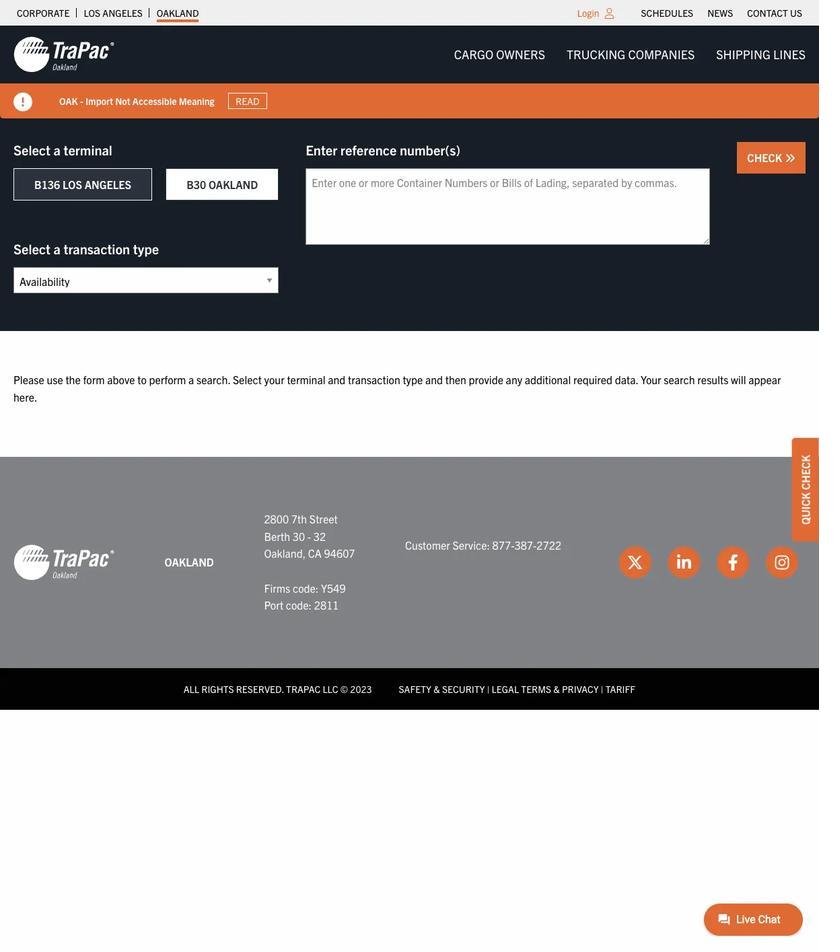 Task type: describe. For each thing, give the bounding box(es) containing it.
login link
[[577, 7, 599, 19]]

oakland link
[[157, 3, 199, 22]]

number(s)
[[400, 141, 460, 158]]

1 vertical spatial oakland
[[209, 178, 258, 191]]

contact
[[747, 7, 788, 19]]

30
[[293, 530, 305, 543]]

cargo
[[454, 46, 493, 62]]

shipping lines link
[[706, 41, 816, 68]]

1 | from the left
[[487, 683, 490, 695]]

transaction inside please use the form above to perform a search. select your terminal and transaction type and then provide any additional required data. your search results will appear here.
[[348, 373, 400, 386]]

read
[[236, 95, 259, 107]]

select for select a terminal
[[13, 141, 50, 158]]

us
[[790, 7, 802, 19]]

accessible
[[132, 95, 177, 107]]

news
[[707, 7, 733, 19]]

b30
[[187, 178, 206, 191]]

quick check link
[[792, 438, 819, 541]]

select a transaction type
[[13, 240, 159, 257]]

llc
[[323, 683, 338, 695]]

corporate
[[17, 7, 70, 19]]

safety & security | legal terms & privacy | tariff
[[399, 683, 635, 695]]

select for select a transaction type
[[13, 240, 50, 257]]

los inside 'link'
[[84, 7, 100, 19]]

shipping
[[716, 46, 771, 62]]

- inside banner
[[80, 95, 83, 107]]

1 & from the left
[[434, 683, 440, 695]]

schedules
[[641, 7, 693, 19]]

use
[[47, 373, 63, 386]]

select a terminal
[[13, 141, 112, 158]]

tariff link
[[606, 683, 635, 695]]

select inside please use the form above to perform a search. select your terminal and transaction type and then provide any additional required data. your search results will appear here.
[[233, 373, 262, 386]]

required
[[573, 373, 613, 386]]

light image
[[605, 8, 614, 19]]

additional
[[525, 373, 571, 386]]

shipping lines
[[716, 46, 806, 62]]

not
[[115, 95, 130, 107]]

here.
[[13, 390, 37, 404]]

a for terminal
[[53, 141, 61, 158]]

lines
[[773, 46, 806, 62]]

quick
[[799, 492, 812, 525]]

0 vertical spatial oakland
[[157, 7, 199, 19]]

privacy
[[562, 683, 599, 695]]

terminal inside please use the form above to perform a search. select your terminal and transaction type and then provide any additional required data. your search results will appear here.
[[287, 373, 325, 386]]

will
[[731, 373, 746, 386]]

menu bar containing schedules
[[634, 3, 809, 22]]

cargo owners link
[[443, 41, 556, 68]]

companies
[[628, 46, 695, 62]]

all
[[184, 683, 199, 695]]

legal terms & privacy link
[[492, 683, 599, 695]]

berth
[[264, 530, 290, 543]]

0 horizontal spatial los
[[63, 178, 82, 191]]

please
[[13, 373, 44, 386]]

enter reference number(s)
[[306, 141, 460, 158]]

the
[[66, 373, 81, 386]]

above
[[107, 373, 135, 386]]

2722
[[537, 538, 561, 552]]

2811
[[314, 598, 339, 612]]

safety
[[399, 683, 431, 695]]

trucking
[[567, 46, 625, 62]]

footer containing 2800 7th street
[[0, 457, 819, 710]]

your
[[264, 373, 285, 386]]

security
[[442, 683, 485, 695]]

2 | from the left
[[601, 683, 603, 695]]

angeles inside 'link'
[[103, 7, 143, 19]]

0 vertical spatial transaction
[[64, 240, 130, 257]]

trapac
[[286, 683, 320, 695]]

customer service: 877-387-2722
[[405, 538, 561, 552]]

a inside please use the form above to perform a search. select your terminal and transaction type and then provide any additional required data. your search results will appear here.
[[188, 373, 194, 386]]

Enter reference number(s) text field
[[306, 168, 710, 245]]

0 horizontal spatial terminal
[[64, 141, 112, 158]]

provide
[[469, 373, 503, 386]]

2 & from the left
[[553, 683, 560, 695]]

los angeles
[[84, 7, 143, 19]]

any
[[506, 373, 522, 386]]

please use the form above to perform a search. select your terminal and transaction type and then provide any additional required data. your search results will appear here.
[[13, 373, 781, 404]]

safety & security link
[[399, 683, 485, 695]]

2800 7th street berth 30 - 32 oakland, ca 94607
[[264, 512, 355, 560]]

legal
[[492, 683, 519, 695]]

oakland,
[[264, 547, 306, 560]]

schedules link
[[641, 3, 693, 22]]

reserved.
[[236, 683, 284, 695]]



Task type: vqa. For each thing, say whether or not it's contained in the screenshot.
"Safety & Security | Legal Terms & Privacy | Tariff"
yes



Task type: locate. For each thing, give the bounding box(es) containing it.
0 horizontal spatial and
[[328, 373, 345, 386]]

transaction
[[64, 240, 130, 257], [348, 373, 400, 386]]

0 horizontal spatial transaction
[[64, 240, 130, 257]]

0 horizontal spatial |
[[487, 683, 490, 695]]

contact us
[[747, 7, 802, 19]]

contact us link
[[747, 3, 802, 22]]

import
[[85, 95, 113, 107]]

0 vertical spatial angeles
[[103, 7, 143, 19]]

0 horizontal spatial type
[[133, 240, 159, 257]]

2023
[[350, 683, 372, 695]]

|
[[487, 683, 490, 695], [601, 683, 603, 695]]

1 oakland image from the top
[[13, 36, 114, 73]]

a
[[53, 141, 61, 158], [53, 240, 61, 257], [188, 373, 194, 386]]

customer
[[405, 538, 450, 552]]

2 vertical spatial select
[[233, 373, 262, 386]]

read link
[[228, 93, 267, 109]]

banner
[[0, 26, 819, 118]]

menu bar down light icon
[[443, 41, 816, 68]]

owners
[[496, 46, 545, 62]]

1 vertical spatial a
[[53, 240, 61, 257]]

b136 los angeles
[[34, 178, 131, 191]]

- inside the 2800 7th street berth 30 - 32 oakland, ca 94607
[[307, 530, 311, 543]]

los
[[84, 7, 100, 19], [63, 178, 82, 191]]

perform
[[149, 373, 186, 386]]

- right the 30
[[307, 530, 311, 543]]

2 vertical spatial a
[[188, 373, 194, 386]]

| left tariff
[[601, 683, 603, 695]]

- right oak at the left top of page
[[80, 95, 83, 107]]

1 vertical spatial transaction
[[348, 373, 400, 386]]

1 horizontal spatial check
[[799, 455, 812, 490]]

387-
[[515, 538, 537, 552]]

1 vertical spatial los
[[63, 178, 82, 191]]

0 vertical spatial terminal
[[64, 141, 112, 158]]

code: up 2811
[[293, 581, 319, 595]]

b30 oakland
[[187, 178, 258, 191]]

7th
[[291, 512, 307, 526]]

then
[[445, 373, 466, 386]]

| left legal
[[487, 683, 490, 695]]

corporate link
[[17, 3, 70, 22]]

terminal right your
[[287, 373, 325, 386]]

oakland image inside footer
[[13, 544, 114, 581]]

0 horizontal spatial -
[[80, 95, 83, 107]]

check button
[[737, 142, 806, 174]]

1 horizontal spatial and
[[425, 373, 443, 386]]

1 horizontal spatial los
[[84, 7, 100, 19]]

1 vertical spatial terminal
[[287, 373, 325, 386]]

terminal
[[64, 141, 112, 158], [287, 373, 325, 386]]

menu bar up shipping
[[634, 3, 809, 22]]

your
[[641, 373, 661, 386]]

1 vertical spatial check
[[799, 455, 812, 490]]

menu bar
[[634, 3, 809, 22], [443, 41, 816, 68]]

©
[[340, 683, 348, 695]]

0 horizontal spatial &
[[434, 683, 440, 695]]

1 vertical spatial angeles
[[85, 178, 131, 191]]

a up b136
[[53, 141, 61, 158]]

firms
[[264, 581, 290, 595]]

0 vertical spatial los
[[84, 7, 100, 19]]

0 vertical spatial oakland image
[[13, 36, 114, 73]]

0 vertical spatial menu bar
[[634, 3, 809, 22]]

news link
[[707, 3, 733, 22]]

check inside button
[[747, 151, 785, 164]]

oak
[[59, 95, 78, 107]]

0 vertical spatial a
[[53, 141, 61, 158]]

oakland image
[[13, 36, 114, 73], [13, 544, 114, 581]]

los right corporate link
[[84, 7, 100, 19]]

94607
[[324, 547, 355, 560]]

service:
[[453, 538, 490, 552]]

y549
[[321, 581, 346, 595]]

angeles
[[103, 7, 143, 19], [85, 178, 131, 191]]

code:
[[293, 581, 319, 595], [286, 598, 312, 612]]

meaning
[[179, 95, 214, 107]]

1 vertical spatial select
[[13, 240, 50, 257]]

1 vertical spatial type
[[403, 373, 423, 386]]

-
[[80, 95, 83, 107], [307, 530, 311, 543]]

street
[[309, 512, 338, 526]]

1 vertical spatial -
[[307, 530, 311, 543]]

2800
[[264, 512, 289, 526]]

select down b136
[[13, 240, 50, 257]]

terminal up b136 los angeles
[[64, 141, 112, 158]]

0 horizontal spatial check
[[747, 151, 785, 164]]

enter
[[306, 141, 337, 158]]

877-
[[492, 538, 515, 552]]

code: right port
[[286, 598, 312, 612]]

2 vertical spatial oakland
[[165, 555, 214, 569]]

to
[[137, 373, 147, 386]]

1 horizontal spatial -
[[307, 530, 311, 543]]

select up b136
[[13, 141, 50, 158]]

1 horizontal spatial type
[[403, 373, 423, 386]]

angeles down select a terminal
[[85, 178, 131, 191]]

1 horizontal spatial transaction
[[348, 373, 400, 386]]

0 vertical spatial code:
[[293, 581, 319, 595]]

0 vertical spatial -
[[80, 95, 83, 107]]

type inside please use the form above to perform a search. select your terminal and transaction type and then provide any additional required data. your search results will appear here.
[[403, 373, 423, 386]]

a left search.
[[188, 373, 194, 386]]

oakland image for banner containing cargo owners
[[13, 36, 114, 73]]

trucking companies link
[[556, 41, 706, 68]]

footer
[[0, 457, 819, 710]]

and left the then at the top right
[[425, 373, 443, 386]]

rights
[[201, 683, 234, 695]]

1 horizontal spatial |
[[601, 683, 603, 695]]

search
[[664, 373, 695, 386]]

cargo owners
[[454, 46, 545, 62]]

results
[[697, 373, 728, 386]]

reference
[[340, 141, 397, 158]]

32
[[314, 530, 326, 543]]

& right 'safety'
[[434, 683, 440, 695]]

oak - import not accessible meaning
[[59, 95, 214, 107]]

2 oakland image from the top
[[13, 544, 114, 581]]

form
[[83, 373, 105, 386]]

1 and from the left
[[328, 373, 345, 386]]

& right the terms
[[553, 683, 560, 695]]

select left your
[[233, 373, 262, 386]]

menu bar inside banner
[[443, 41, 816, 68]]

oakland image for footer containing 2800 7th street
[[13, 544, 114, 581]]

data.
[[615, 373, 638, 386]]

firms code:  y549 port code:  2811
[[264, 581, 346, 612]]

banner containing cargo owners
[[0, 26, 819, 118]]

menu bar containing cargo owners
[[443, 41, 816, 68]]

1 horizontal spatial &
[[553, 683, 560, 695]]

terms
[[521, 683, 551, 695]]

oakland image inside banner
[[13, 36, 114, 73]]

0 vertical spatial check
[[747, 151, 785, 164]]

b136
[[34, 178, 60, 191]]

trucking companies
[[567, 46, 695, 62]]

1 vertical spatial oakland image
[[13, 544, 114, 581]]

port
[[264, 598, 283, 612]]

angeles left the oakland link
[[103, 7, 143, 19]]

and
[[328, 373, 345, 386], [425, 373, 443, 386]]

quick check
[[799, 455, 812, 525]]

tariff
[[606, 683, 635, 695]]

1 vertical spatial code:
[[286, 598, 312, 612]]

check
[[747, 151, 785, 164], [799, 455, 812, 490]]

search.
[[197, 373, 230, 386]]

oakland inside footer
[[165, 555, 214, 569]]

1 horizontal spatial terminal
[[287, 373, 325, 386]]

0 vertical spatial select
[[13, 141, 50, 158]]

2 and from the left
[[425, 373, 443, 386]]

a for transaction
[[53, 240, 61, 257]]

ca
[[308, 547, 322, 560]]

1 vertical spatial menu bar
[[443, 41, 816, 68]]

solid image
[[13, 93, 32, 112]]

solid image
[[785, 153, 796, 164]]

and right your
[[328, 373, 345, 386]]

login
[[577, 7, 599, 19]]

appear
[[749, 373, 781, 386]]

a down b136
[[53, 240, 61, 257]]

los right b136
[[63, 178, 82, 191]]

0 vertical spatial type
[[133, 240, 159, 257]]



